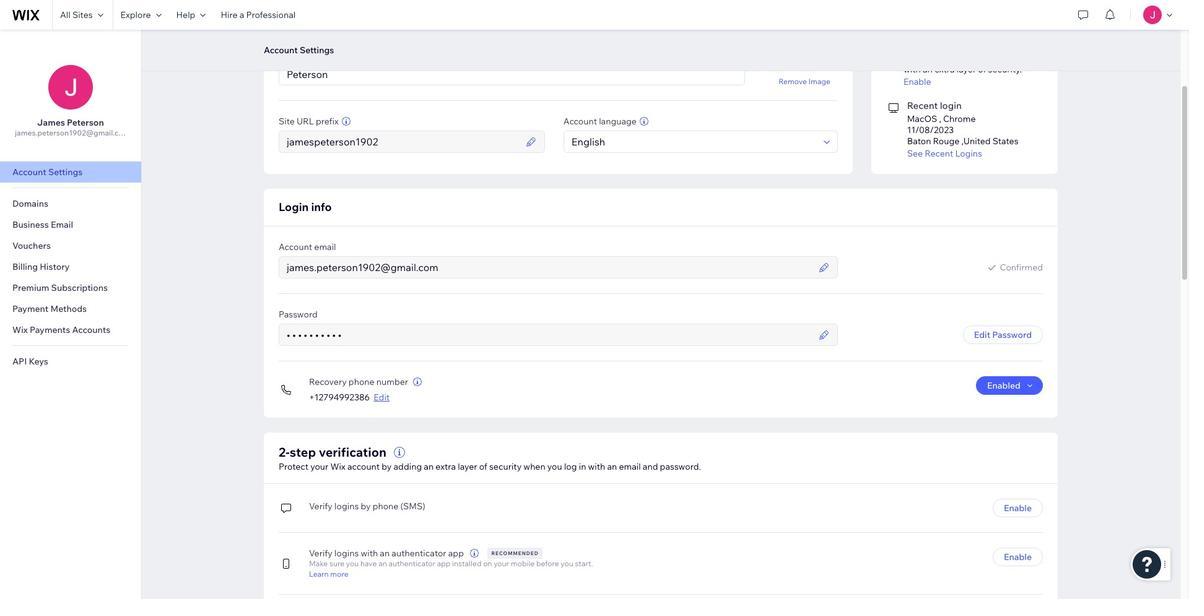 Task type: describe. For each thing, give the bounding box(es) containing it.
start.
[[575, 559, 593, 569]]

app up learn more link
[[448, 548, 464, 559]]

recent login macos , chrome 11/08/2023 baton rouge ,united states see recent logins
[[907, 100, 1019, 159]]

sidebar element
[[0, 30, 142, 599]]

you right sure
[[346, 559, 359, 569]]

edit button
[[374, 392, 390, 403]]

account inside '2-step verification protect your wix account with an extra layer of security. enable'
[[972, 53, 1005, 64]]

api keys link
[[0, 351, 141, 372]]

security
[[489, 461, 522, 473]]

+12794992386 edit
[[309, 392, 390, 403]]

image
[[809, 76, 830, 86]]

2-step verification
[[279, 445, 386, 460]]

recovery phone number
[[309, 377, 408, 388]]

premium subscriptions link
[[0, 277, 141, 299]]

business
[[12, 219, 49, 230]]

installed
[[452, 559, 481, 569]]

wix inside '2-step verification protect your wix account with an extra layer of security. enable'
[[955, 53, 970, 64]]

explore
[[121, 9, 151, 20]]

make sure you have an authenticator app installed on your mobile before you start. learn more
[[309, 559, 593, 579]]

site
[[279, 116, 295, 127]]

your inside 'make sure you have an authenticator app installed on your mobile before you start. learn more'
[[494, 559, 509, 569]]

logins for by
[[334, 501, 359, 512]]

recommended
[[491, 551, 539, 557]]

Enter your first name. text field
[[283, 12, 741, 33]]

all sites
[[60, 9, 93, 20]]

0 vertical spatial phone
[[349, 377, 374, 388]]

you for more
[[561, 559, 573, 569]]

step for 2-step verification protect your wix account with an extra layer of security. enable
[[912, 39, 931, 51]]

app inside 'make sure you have an authenticator app installed on your mobile before you start. learn more'
[[437, 559, 450, 569]]

verification for 2-step verification
[[319, 445, 386, 460]]

1 vertical spatial phone
[[373, 501, 398, 512]]

number
[[376, 377, 408, 388]]

payments
[[30, 325, 70, 336]]

baton
[[907, 136, 931, 147]]

2-step verification protect your wix account with an extra layer of security. enable
[[904, 39, 1022, 87]]

all
[[60, 9, 70, 20]]

edit inside button
[[974, 329, 990, 341]]

in
[[579, 461, 586, 473]]

password inside button
[[992, 329, 1032, 341]]

1 vertical spatial account
[[347, 461, 380, 473]]

last
[[279, 48, 296, 59]]

Enter your last name. text field
[[283, 64, 741, 85]]

subscriptions
[[51, 282, 108, 294]]

hire a professional link
[[213, 0, 303, 30]]

wix payments accounts
[[12, 325, 110, 336]]

1 vertical spatial enable button
[[993, 499, 1043, 518]]

see recent logins button
[[907, 148, 1043, 159]]

+12794992386
[[309, 392, 370, 403]]

,united
[[961, 136, 991, 147]]

step for 2-step verification
[[290, 445, 316, 460]]

login
[[279, 200, 309, 214]]

logins for with
[[334, 548, 359, 559]]

learn
[[309, 569, 329, 579]]

,
[[939, 113, 941, 124]]

an inside 'make sure you have an authenticator app installed on your mobile before you start. learn more'
[[378, 559, 387, 569]]

wix payments accounts link
[[0, 320, 141, 341]]

authenticator up learn more link
[[392, 548, 446, 559]]

1 vertical spatial layer
[[458, 461, 477, 473]]

keys
[[29, 356, 48, 367]]

2- for 2-step verification
[[279, 445, 290, 460]]

you for with
[[547, 461, 562, 473]]

peterson
[[67, 117, 104, 128]]

last name
[[279, 48, 321, 59]]

info
[[311, 200, 332, 214]]

states
[[993, 136, 1019, 147]]

history
[[40, 261, 70, 272]]

settings for account settings button
[[300, 45, 334, 56]]

sites
[[72, 9, 93, 20]]

methods
[[50, 303, 87, 315]]

premium
[[12, 282, 49, 294]]

account language
[[563, 116, 637, 127]]

help button
[[169, 0, 213, 30]]

business email
[[12, 219, 73, 230]]

account settings for account settings button
[[264, 45, 334, 56]]

recovery
[[309, 377, 347, 388]]

login info
[[279, 200, 332, 214]]

logins
[[955, 148, 982, 159]]

hire a professional
[[221, 9, 296, 20]]

domains link
[[0, 193, 141, 214]]

prefix
[[316, 116, 339, 127]]

a
[[239, 9, 244, 20]]

settings for account settings link
[[48, 167, 83, 178]]

1 vertical spatial recent
[[925, 148, 953, 159]]

enable inside '2-step verification protect your wix account with an extra layer of security. enable'
[[904, 76, 931, 87]]

Choose an account name text field
[[283, 131, 522, 152]]

11/08/2023
[[907, 124, 954, 136]]

account settings for account settings link
[[12, 167, 83, 178]]

enable for bottom enable button
[[1004, 552, 1032, 563]]

confirmed
[[1000, 262, 1043, 273]]

2 vertical spatial with
[[361, 548, 378, 559]]

make
[[309, 559, 328, 569]]

billing
[[12, 261, 38, 272]]

remove image button
[[779, 76, 830, 87]]

professional
[[246, 9, 296, 20]]

0 horizontal spatial protect
[[279, 461, 308, 473]]

1 horizontal spatial with
[[588, 461, 605, 473]]

(sms)
[[400, 501, 425, 512]]

verification for 2-step verification protect your wix account with an extra layer of security. enable
[[933, 39, 983, 51]]

vouchers link
[[0, 235, 141, 256]]

log
[[564, 461, 577, 473]]

protect your wix account by adding an extra layer of security when you log in with an email and password.
[[279, 461, 701, 473]]

0 vertical spatial recent
[[907, 100, 938, 111]]

authenticator inside 'make sure you have an authenticator app installed on your mobile before you start. learn more'
[[389, 559, 435, 569]]

account email
[[279, 242, 336, 253]]

hire
[[221, 9, 237, 20]]

edit password
[[974, 329, 1032, 341]]

0 vertical spatial email
[[314, 242, 336, 253]]

business email link
[[0, 214, 141, 235]]

enabled
[[987, 380, 1021, 391]]



Task type: locate. For each thing, give the bounding box(es) containing it.
recent up macos at the top of the page
[[907, 100, 938, 111]]

account
[[972, 53, 1005, 64], [347, 461, 380, 473]]

1 horizontal spatial settings
[[300, 45, 334, 56]]

vouchers
[[12, 240, 51, 251]]

1 horizontal spatial by
[[382, 461, 392, 473]]

account left language at the right top
[[563, 116, 597, 127]]

0 horizontal spatial step
[[290, 445, 316, 460]]

1 horizontal spatial edit
[[974, 329, 990, 341]]

0 horizontal spatial account
[[347, 461, 380, 473]]

remove image
[[779, 76, 830, 86]]

settings inside account settings button
[[300, 45, 334, 56]]

2-
[[904, 39, 912, 51], [279, 445, 290, 460]]

1 horizontal spatial email
[[619, 461, 641, 473]]

account settings button
[[258, 41, 340, 59]]

rouge
[[933, 136, 959, 147]]

0 vertical spatial verify
[[309, 501, 332, 512]]

0 horizontal spatial verification
[[319, 445, 386, 460]]

wix down payment
[[12, 325, 28, 336]]

account settings inside sidebar "element"
[[12, 167, 83, 178]]

1 vertical spatial password
[[992, 329, 1032, 341]]

verification inside '2-step verification protect your wix account with an extra layer of security. enable'
[[933, 39, 983, 51]]

verification up 'login'
[[933, 39, 983, 51]]

verify for verify logins by phone (sms)
[[309, 501, 332, 512]]

1 horizontal spatial protect
[[904, 53, 933, 64]]

of left "security."
[[978, 64, 986, 75]]

2 vertical spatial wix
[[330, 461, 345, 473]]

wix inside sidebar "element"
[[12, 325, 28, 336]]

premium subscriptions
[[12, 282, 108, 294]]

logins up "more" on the left of page
[[334, 548, 359, 559]]

0 vertical spatial 2-
[[904, 39, 912, 51]]

1 vertical spatial account settings
[[12, 167, 83, 178]]

0 horizontal spatial settings
[[48, 167, 83, 178]]

1 vertical spatial verify
[[309, 548, 332, 559]]

edit down number
[[374, 392, 390, 403]]

and
[[643, 461, 658, 473]]

1 vertical spatial logins
[[334, 548, 359, 559]]

settings up domains "link"
[[48, 167, 83, 178]]

1 vertical spatial 2-
[[279, 445, 290, 460]]

url
[[297, 116, 314, 127]]

0 horizontal spatial edit
[[374, 392, 390, 403]]

None text field
[[283, 325, 815, 346]]

0 vertical spatial by
[[382, 461, 392, 473]]

logins down 2-step verification
[[334, 501, 359, 512]]

verification
[[933, 39, 983, 51], [319, 445, 386, 460]]

of inside '2-step verification protect your wix account with an extra layer of security. enable'
[[978, 64, 986, 75]]

0 vertical spatial settings
[[300, 45, 334, 56]]

payment
[[12, 303, 48, 315]]

1 horizontal spatial extra
[[934, 64, 955, 75]]

layer left security
[[458, 461, 477, 473]]

1 horizontal spatial account
[[972, 53, 1005, 64]]

step
[[912, 39, 931, 51], [290, 445, 316, 460]]

1 horizontal spatial account settings
[[264, 45, 334, 56]]

your down 2-step verification
[[310, 461, 328, 473]]

mobile
[[511, 559, 535, 569]]

with up macos at the top of the page
[[904, 64, 921, 75]]

site url prefix
[[279, 116, 339, 127]]

settings
[[300, 45, 334, 56], [48, 167, 83, 178]]

account inside sidebar "element"
[[12, 167, 46, 178]]

0 vertical spatial wix
[[955, 53, 970, 64]]

language
[[599, 116, 637, 127]]

2 horizontal spatial with
[[904, 64, 921, 75]]

protect
[[904, 53, 933, 64], [279, 461, 308, 473]]

layer inside '2-step verification protect your wix account with an extra layer of security. enable'
[[957, 64, 976, 75]]

0 horizontal spatial wix
[[12, 325, 28, 336]]

2 vertical spatial your
[[494, 559, 509, 569]]

1 vertical spatial edit
[[374, 392, 390, 403]]

2 vertical spatial enable button
[[993, 548, 1043, 567]]

0 horizontal spatial with
[[361, 548, 378, 559]]

with right sure
[[361, 548, 378, 559]]

account settings up domains
[[12, 167, 83, 178]]

edit up enabled
[[974, 329, 990, 341]]

1 horizontal spatial verification
[[933, 39, 983, 51]]

layer left "security."
[[957, 64, 976, 75]]

0 horizontal spatial password
[[279, 309, 318, 320]]

account settings link
[[0, 162, 141, 183]]

0 vertical spatial of
[[978, 64, 986, 75]]

wix down 2-step verification
[[330, 461, 345, 473]]

with right in
[[588, 461, 605, 473]]

0 vertical spatial with
[[904, 64, 921, 75]]

settings inside account settings link
[[48, 167, 83, 178]]

0 vertical spatial enable
[[904, 76, 931, 87]]

1 vertical spatial email
[[619, 461, 641, 473]]

james
[[37, 117, 65, 128]]

1 vertical spatial enable
[[1004, 503, 1032, 514]]

an inside '2-step verification protect your wix account with an extra layer of security. enable'
[[923, 64, 933, 75]]

2 horizontal spatial your
[[935, 53, 953, 64]]

0 vertical spatial account settings
[[264, 45, 334, 56]]

learn more link
[[309, 569, 593, 580]]

protect down 2-step verification
[[279, 461, 308, 473]]

0 vertical spatial layer
[[957, 64, 976, 75]]

extra right "adding"
[[436, 461, 456, 473]]

2 horizontal spatial wix
[[955, 53, 970, 64]]

0 vertical spatial your
[[935, 53, 953, 64]]

0 horizontal spatial by
[[361, 501, 371, 512]]

enable button
[[904, 76, 1041, 87], [993, 499, 1043, 518], [993, 548, 1043, 567]]

0 vertical spatial verification
[[933, 39, 983, 51]]

have
[[360, 559, 377, 569]]

2 vertical spatial enable
[[1004, 552, 1032, 563]]

see
[[907, 148, 923, 159]]

1 horizontal spatial 2-
[[904, 39, 912, 51]]

an
[[923, 64, 933, 75], [424, 461, 434, 473], [607, 461, 617, 473], [380, 548, 390, 559], [378, 559, 387, 569]]

1 horizontal spatial your
[[494, 559, 509, 569]]

verify down 2-step verification
[[309, 501, 332, 512]]

verify logins with an authenticator app
[[309, 548, 464, 559]]

account inside button
[[264, 45, 298, 56]]

accounts
[[72, 325, 110, 336]]

wix left "security."
[[955, 53, 970, 64]]

by left (sms)
[[361, 501, 371, 512]]

domains
[[12, 198, 48, 209]]

0 horizontal spatial email
[[314, 242, 336, 253]]

recent down rouge
[[925, 148, 953, 159]]

0 vertical spatial step
[[912, 39, 931, 51]]

password.
[[660, 461, 701, 473]]

1 vertical spatial verification
[[319, 445, 386, 460]]

before
[[536, 559, 559, 569]]

0 vertical spatial protect
[[904, 53, 933, 64]]

1 vertical spatial your
[[310, 461, 328, 473]]

payment methods link
[[0, 299, 141, 320]]

1 vertical spatial of
[[479, 461, 487, 473]]

app
[[448, 548, 464, 559], [437, 559, 450, 569]]

0 vertical spatial password
[[279, 309, 318, 320]]

0 horizontal spatial extra
[[436, 461, 456, 473]]

name
[[298, 48, 321, 59]]

0 vertical spatial account
[[972, 53, 1005, 64]]

verify logins by phone (sms)
[[309, 501, 425, 512]]

0 vertical spatial edit
[[974, 329, 990, 341]]

by left "adding"
[[382, 461, 392, 473]]

adding
[[394, 461, 422, 473]]

account up domains
[[12, 167, 46, 178]]

by
[[382, 461, 392, 473], [361, 501, 371, 512]]

authenticator right have
[[389, 559, 435, 569]]

1 vertical spatial settings
[[48, 167, 83, 178]]

on
[[483, 559, 492, 569]]

your up 'login'
[[935, 53, 953, 64]]

1 vertical spatial extra
[[436, 461, 456, 473]]

you
[[547, 461, 562, 473], [346, 559, 359, 569], [561, 559, 573, 569]]

login
[[940, 100, 962, 111]]

1 horizontal spatial wix
[[330, 461, 345, 473]]

1 logins from the top
[[334, 501, 359, 512]]

payment methods
[[12, 303, 87, 315]]

extra inside '2-step verification protect your wix account with an extra layer of security. enable'
[[934, 64, 955, 75]]

your right on
[[494, 559, 509, 569]]

settings right last in the left of the page
[[300, 45, 334, 56]]

0 vertical spatial enable button
[[904, 76, 1041, 87]]

0 vertical spatial extra
[[934, 64, 955, 75]]

account settings inside button
[[264, 45, 334, 56]]

Email address text field
[[283, 257, 815, 278]]

1 horizontal spatial of
[[978, 64, 986, 75]]

billing history
[[12, 261, 70, 272]]

verify up learn
[[309, 548, 332, 559]]

billing history link
[[0, 256, 141, 277]]

0 horizontal spatial account settings
[[12, 167, 83, 178]]

2 verify from the top
[[309, 548, 332, 559]]

account down login
[[279, 242, 312, 253]]

verification down '+12794992386 edit' at the left bottom
[[319, 445, 386, 460]]

phone left (sms)
[[373, 501, 398, 512]]

api keys
[[12, 356, 48, 367]]

app left installed
[[437, 559, 450, 569]]

2- inside '2-step verification protect your wix account with an extra layer of security. enable'
[[904, 39, 912, 51]]

step inside '2-step verification protect your wix account with an extra layer of security. enable'
[[912, 39, 931, 51]]

2- for 2-step verification protect your wix account with an extra layer of security. enable
[[904, 39, 912, 51]]

protect up macos at the top of the page
[[904, 53, 933, 64]]

password
[[279, 309, 318, 320], [992, 329, 1032, 341]]

1 horizontal spatial step
[[912, 39, 931, 51]]

enable for middle enable button
[[1004, 503, 1032, 514]]

your
[[935, 53, 953, 64], [310, 461, 328, 473], [494, 559, 509, 569]]

more
[[330, 569, 348, 579]]

0 vertical spatial logins
[[334, 501, 359, 512]]

sure
[[329, 559, 344, 569]]

phone
[[349, 377, 374, 388], [373, 501, 398, 512]]

0 horizontal spatial layer
[[458, 461, 477, 473]]

1 vertical spatial protect
[[279, 461, 308, 473]]

email
[[51, 219, 73, 230]]

account settings down professional
[[264, 45, 334, 56]]

help
[[176, 9, 195, 20]]

you left log on the left bottom
[[547, 461, 562, 473]]

0 horizontal spatial of
[[479, 461, 487, 473]]

2 logins from the top
[[334, 548, 359, 559]]

chrome
[[943, 113, 976, 124]]

None field
[[568, 131, 820, 152]]

when
[[524, 461, 545, 473]]

your inside '2-step verification protect your wix account with an extra layer of security. enable'
[[935, 53, 953, 64]]

remove
[[779, 76, 807, 86]]

1 verify from the top
[[309, 501, 332, 512]]

1 vertical spatial wix
[[12, 325, 28, 336]]

email down the info
[[314, 242, 336, 253]]

of left security
[[479, 461, 487, 473]]

1 horizontal spatial layer
[[957, 64, 976, 75]]

phone up '+12794992386 edit' at the left bottom
[[349, 377, 374, 388]]

enabled button
[[976, 377, 1043, 395]]

0 horizontal spatial your
[[310, 461, 328, 473]]

edit
[[974, 329, 990, 341], [374, 392, 390, 403]]

extra up 'login'
[[934, 64, 955, 75]]

james peterson james.peterson1902@gmail.com
[[15, 117, 130, 137]]

you left 'start.'
[[561, 559, 573, 569]]

1 horizontal spatial password
[[992, 329, 1032, 341]]

email left and
[[619, 461, 641, 473]]

of
[[978, 64, 986, 75], [479, 461, 487, 473]]

security.
[[988, 64, 1022, 75]]

verify for verify logins with an authenticator app
[[309, 548, 332, 559]]

james.peterson1902@gmail.com
[[15, 128, 130, 137]]

email
[[314, 242, 336, 253], [619, 461, 641, 473]]

1 vertical spatial with
[[588, 461, 605, 473]]

account left the name at the top left of the page
[[264, 45, 298, 56]]

with inside '2-step verification protect your wix account with an extra layer of security. enable'
[[904, 64, 921, 75]]

edit password button
[[963, 326, 1043, 344]]

protect inside '2-step verification protect your wix account with an extra layer of security. enable'
[[904, 53, 933, 64]]

1 vertical spatial step
[[290, 445, 316, 460]]

1 vertical spatial by
[[361, 501, 371, 512]]

0 horizontal spatial 2-
[[279, 445, 290, 460]]



Task type: vqa. For each thing, say whether or not it's contained in the screenshot.
Video inside the Channelize Live Video Shopping Sales generating App for Live Selling
no



